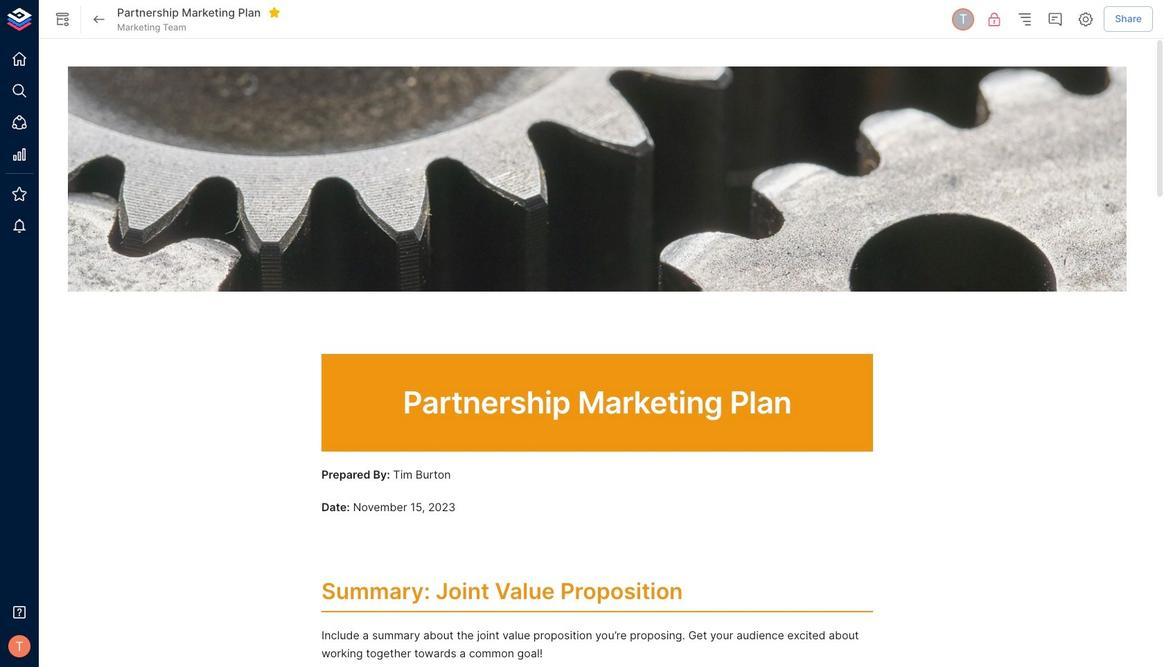 Task type: describe. For each thing, give the bounding box(es) containing it.
show wiki image
[[54, 11, 71, 27]]

go back image
[[91, 11, 107, 27]]

table of contents image
[[1017, 11, 1033, 27]]



Task type: vqa. For each thing, say whether or not it's contained in the screenshot.
Settings image
yes



Task type: locate. For each thing, give the bounding box(es) containing it.
settings image
[[1078, 11, 1094, 27]]

this document is locked image
[[986, 11, 1003, 27]]

remove favorite image
[[268, 7, 281, 19]]

comments image
[[1047, 11, 1064, 27]]



